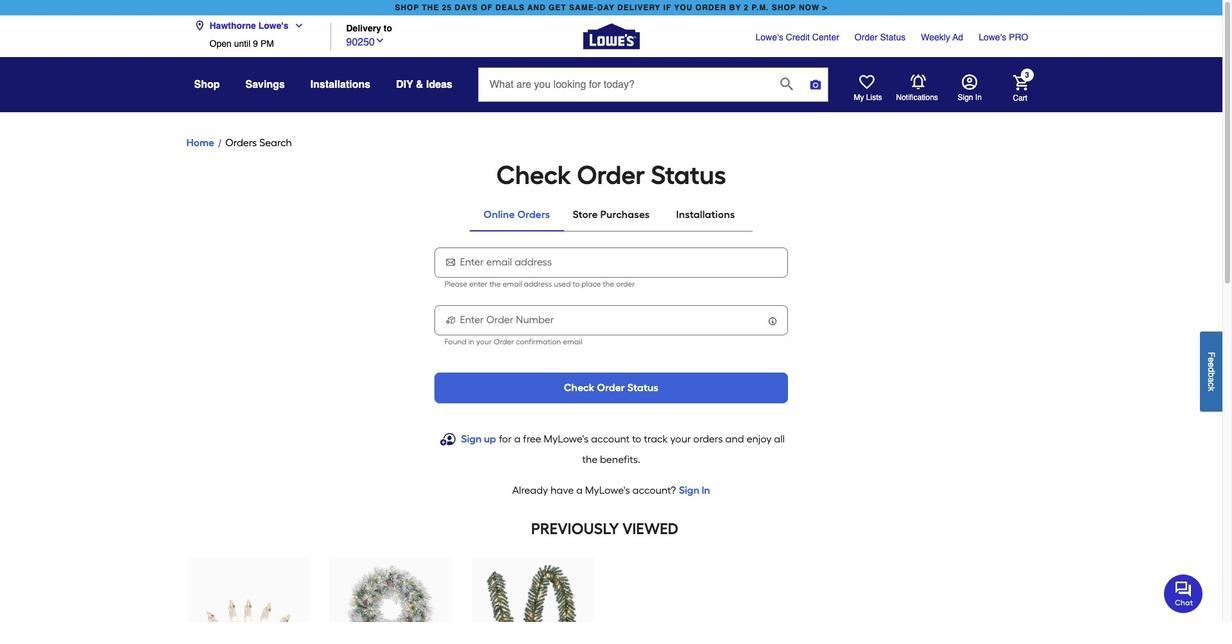 Task type: vqa. For each thing, say whether or not it's contained in the screenshot.
the right SHOP
yes



Task type: locate. For each thing, give the bounding box(es) containing it.
previously
[[531, 520, 619, 538]]

store
[[573, 209, 598, 221]]

1 horizontal spatial in
[[975, 93, 982, 102]]

hawthorne
[[210, 21, 256, 31]]

lowe's left pro
[[979, 32, 1006, 42]]

ad
[[953, 32, 963, 42]]

orders left search
[[225, 137, 257, 149]]

1 vertical spatial email
[[563, 338, 582, 347]]

1 vertical spatial chevron down image
[[375, 35, 385, 45]]

25
[[442, 3, 452, 12]]

2 horizontal spatial a
[[1207, 377, 1217, 382]]

your right track
[[670, 433, 691, 445]]

search image
[[780, 77, 793, 90]]

by
[[729, 3, 741, 12]]

check up "account"
[[564, 382, 595, 394]]

the down "account"
[[582, 454, 598, 466]]

enter
[[469, 280, 487, 289]]

0 horizontal spatial orders
[[225, 137, 257, 149]]

0 horizontal spatial sign
[[461, 433, 482, 445]]

1 vertical spatial a
[[514, 433, 521, 445]]

1 horizontal spatial lowe's
[[756, 32, 783, 42]]

in down lowe's home improvement account image
[[975, 93, 982, 102]]

>
[[822, 3, 828, 12]]

mylowe's inside the sign up for a free mylowe's account to track your orders and enjoy all the benefits.
[[544, 433, 589, 445]]

hawthorne lowe's button
[[194, 13, 309, 39]]

0 horizontal spatial installations button
[[311, 73, 370, 96]]

check up online orders
[[496, 160, 571, 191]]

to left track
[[632, 433, 641, 445]]

&
[[416, 79, 423, 90]]

f
[[1207, 352, 1217, 357]]

0 horizontal spatial lowe's
[[258, 21, 289, 31]]

your inside the sign up for a free mylowe's account to track your orders and enjoy all the benefits.
[[670, 433, 691, 445]]

delivery
[[617, 3, 661, 12]]

check order status up "account"
[[564, 382, 659, 394]]

0 vertical spatial sign
[[958, 93, 973, 102]]

your right in
[[476, 338, 492, 347]]

the right the enter at the left top
[[489, 280, 501, 289]]

1 horizontal spatial chevron down image
[[375, 35, 385, 45]]

1 vertical spatial mylowe's
[[585, 485, 630, 497]]

installations button for store purchases
[[658, 200, 753, 230]]

lowe's home improvement lists image
[[859, 74, 874, 90]]

shop
[[395, 3, 419, 12], [772, 3, 796, 12]]

sign inside button
[[958, 93, 973, 102]]

a
[[1207, 377, 1217, 382], [514, 433, 521, 445], [576, 485, 583, 497]]

0 horizontal spatial a
[[514, 433, 521, 445]]

to
[[384, 23, 392, 33], [573, 280, 580, 289], [632, 433, 641, 445]]

shop the 25 days of deals and get same-day delivery if you order by 2 p.m. shop now >
[[395, 3, 828, 12]]

a inside the sign up for a free mylowe's account to track your orders and enjoy all the benefits.
[[514, 433, 521, 445]]

0 horizontal spatial to
[[384, 23, 392, 33]]

0 vertical spatial check order status
[[496, 160, 726, 191]]

0 horizontal spatial shop
[[395, 3, 419, 12]]

status
[[880, 32, 906, 42], [651, 160, 726, 191], [628, 382, 659, 394]]

a right for
[[514, 433, 521, 445]]

pro
[[1009, 32, 1028, 42]]

sign for sign in
[[958, 93, 973, 102]]

in
[[975, 93, 982, 102], [702, 485, 710, 497]]

viewed
[[622, 520, 678, 538]]

open
[[210, 39, 232, 49]]

e up the b
[[1207, 362, 1217, 367]]

2 horizontal spatial sign
[[958, 93, 973, 102]]

None search field
[[478, 67, 828, 114]]

1 vertical spatial sign
[[461, 433, 482, 445]]

email left address on the left of the page
[[503, 280, 522, 289]]

0 vertical spatial installations
[[311, 79, 370, 90]]

mylowe's
[[544, 433, 589, 445], [585, 485, 630, 497]]

lists
[[866, 93, 882, 102]]

mylowe's down benefits.
[[585, 485, 630, 497]]

90250
[[346, 36, 375, 48]]

2 horizontal spatial lowe's
[[979, 32, 1006, 42]]

order right in
[[494, 338, 514, 347]]

1 vertical spatial check
[[564, 382, 595, 394]]

lowe's home improvement cart image
[[1013, 75, 1028, 90]]

1 vertical spatial to
[[573, 280, 580, 289]]

day
[[597, 3, 615, 12]]

holiday living 100-count 20.62-ft white incandescent plug-in christmas string lights image
[[200, 560, 297, 623]]

order status
[[855, 32, 906, 42]]

lowe's home improvement logo image
[[583, 8, 640, 64]]

e
[[1207, 357, 1217, 362], [1207, 362, 1217, 367]]

the left order
[[603, 280, 614, 289]]

lowe's left credit at the right top of page
[[756, 32, 783, 42]]

1 horizontal spatial sign
[[679, 485, 699, 497]]

order right 'center'
[[855, 32, 878, 42]]

my lists link
[[854, 74, 882, 103]]

orders right online
[[517, 209, 550, 221]]

a inside button
[[1207, 377, 1217, 382]]

1 horizontal spatial installations button
[[658, 200, 753, 230]]

1 horizontal spatial your
[[670, 433, 691, 445]]

0 horizontal spatial in
[[702, 485, 710, 497]]

weekly
[[921, 32, 950, 42]]

pm
[[260, 39, 274, 49]]

sign up for a free mylowe's account to track your orders and enjoy all the benefits.
[[461, 433, 785, 466]]

90250 button
[[346, 33, 385, 50]]

0 horizontal spatial chevron down image
[[289, 21, 304, 31]]

0 vertical spatial your
[[476, 338, 492, 347]]

account?
[[632, 485, 676, 497]]

if
[[663, 3, 672, 12]]

home
[[186, 137, 214, 149]]

2 vertical spatial a
[[576, 485, 583, 497]]

shop button
[[194, 73, 220, 96]]

1 vertical spatial check order status
[[564, 382, 659, 394]]

0 vertical spatial check
[[496, 160, 571, 191]]

orders search
[[225, 137, 292, 149]]

1 vertical spatial your
[[670, 433, 691, 445]]

1 horizontal spatial installations
[[676, 209, 735, 221]]

orders
[[225, 137, 257, 149], [517, 209, 550, 221]]

chevron down image inside 90250 button
[[375, 35, 385, 45]]

d
[[1207, 367, 1217, 372]]

1 horizontal spatial orders
[[517, 209, 550, 221]]

1 vertical spatial installations button
[[658, 200, 753, 230]]

1 horizontal spatial the
[[582, 454, 598, 466]]

0 vertical spatial in
[[975, 93, 982, 102]]

lowe's home improvement account image
[[962, 74, 977, 90]]

shop left the
[[395, 3, 419, 12]]

1 vertical spatial installations
[[676, 209, 735, 221]]

order
[[696, 3, 727, 12]]

shop right the p.m.
[[772, 3, 796, 12]]

order inside order status link
[[855, 32, 878, 42]]

e up the d
[[1207, 357, 1217, 362]]

lowe's inside lowe's credit center link
[[756, 32, 783, 42]]

check
[[496, 160, 571, 191], [564, 382, 595, 394]]

purchases
[[600, 209, 650, 221]]

a up 'k'
[[1207, 377, 1217, 382]]

p.m.
[[752, 3, 769, 12]]

0 horizontal spatial installations
[[311, 79, 370, 90]]

sign down lowe's home improvement account image
[[958, 93, 973, 102]]

2 vertical spatial status
[[628, 382, 659, 394]]

free
[[523, 433, 541, 445]]

in down "orders"
[[702, 485, 710, 497]]

order inside check order status button
[[597, 382, 625, 394]]

sign in
[[958, 93, 982, 102]]

installations
[[311, 79, 370, 90], [676, 209, 735, 221]]

1 horizontal spatial email
[[563, 338, 582, 347]]

chat invite button image
[[1164, 574, 1203, 614]]

1 horizontal spatial to
[[573, 280, 580, 289]]

0 horizontal spatial email
[[503, 280, 522, 289]]

sign left up
[[461, 433, 482, 445]]

found in your order confirmation email
[[445, 338, 582, 347]]

lowe's pro
[[979, 32, 1028, 42]]

0 vertical spatial orders
[[225, 137, 257, 149]]

order up "account"
[[597, 382, 625, 394]]

f e e d b a c k
[[1207, 352, 1217, 391]]

weekly ad
[[921, 32, 963, 42]]

diy & ideas button
[[396, 73, 452, 96]]

0 vertical spatial chevron down image
[[289, 21, 304, 31]]

sign inside the sign up for a free mylowe's account to track your orders and enjoy all the benefits.
[[461, 433, 482, 445]]

0 vertical spatial email
[[503, 280, 522, 289]]

orders
[[693, 433, 723, 445]]

sign right account?
[[679, 485, 699, 497]]

0 vertical spatial installations button
[[311, 73, 370, 96]]

0 vertical spatial a
[[1207, 377, 1217, 382]]

1 vertical spatial in
[[702, 485, 710, 497]]

2 vertical spatial sign
[[679, 485, 699, 497]]

1 horizontal spatial a
[[576, 485, 583, 497]]

sign up link
[[461, 432, 496, 447]]

0 vertical spatial mylowe's
[[544, 433, 589, 445]]

2 horizontal spatial to
[[632, 433, 641, 445]]

email right 'confirmation'
[[563, 338, 582, 347]]

info outlined image
[[768, 316, 778, 327]]

lowe's pro link
[[979, 31, 1028, 44]]

lowe's inside the hawthorne lowe's 'button'
[[258, 21, 289, 31]]

up
[[484, 433, 496, 445]]

lowe's inside the lowe's pro link
[[979, 32, 1006, 42]]

lowe's up pm
[[258, 21, 289, 31]]

chevron down image
[[289, 21, 304, 31], [375, 35, 385, 45]]

to right used
[[573, 280, 580, 289]]

installations button for savings
[[311, 73, 370, 96]]

place
[[581, 280, 601, 289]]

2 vertical spatial to
[[632, 433, 641, 445]]

store purchases button
[[564, 200, 658, 230]]

holiday living indoor/outdoor pre-lit electrical outlet 9-ft ellston pine artificial garland with clear incandescent lights image
[[485, 560, 582, 623]]

online orders button
[[470, 200, 564, 230]]

in
[[468, 338, 474, 347]]

1 horizontal spatial shop
[[772, 3, 796, 12]]

diy
[[396, 79, 413, 90]]

to right delivery
[[384, 23, 392, 33]]

a right have
[[576, 485, 583, 497]]

f e e d b a c k button
[[1200, 331, 1223, 412]]

check order status up store purchases
[[496, 160, 726, 191]]

check order status
[[496, 160, 726, 191], [564, 382, 659, 394]]

3
[[1025, 71, 1029, 80]]

installations inside button
[[676, 209, 735, 221]]

mylowe's right free on the left bottom of the page
[[544, 433, 589, 445]]



Task type: describe. For each thing, give the bounding box(es) containing it.
until
[[234, 39, 250, 49]]

orders search button
[[225, 135, 292, 151]]

my lists
[[854, 93, 882, 102]]

in inside button
[[975, 93, 982, 102]]

center
[[812, 32, 839, 42]]

0 vertical spatial status
[[880, 32, 906, 42]]

previously viewed heading
[[186, 517, 1023, 542]]

0 horizontal spatial the
[[489, 280, 501, 289]]

diy & ideas
[[396, 79, 452, 90]]

used
[[554, 280, 571, 289]]

b
[[1207, 372, 1217, 377]]

please enter the email address used to place the order
[[445, 280, 635, 289]]

and
[[527, 3, 546, 12]]

1 shop from the left
[[395, 3, 419, 12]]

credit
[[786, 32, 810, 42]]

online orders
[[484, 209, 550, 221]]

lowe's for lowe's pro
[[979, 32, 1006, 42]]

account
[[591, 433, 630, 445]]

already
[[512, 485, 548, 497]]

lowe's home improvement notification center image
[[910, 74, 926, 90]]

the
[[422, 3, 439, 12]]

1 vertical spatial status
[[651, 160, 726, 191]]

notifications
[[896, 93, 938, 102]]

check order status inside check order status button
[[564, 382, 659, 394]]

2
[[744, 3, 749, 12]]

9
[[253, 39, 258, 49]]

lowe's for lowe's credit center
[[756, 32, 783, 42]]

my
[[854, 93, 864, 102]]

savings
[[245, 79, 285, 90]]

address
[[524, 280, 552, 289]]

lowe's credit center link
[[756, 31, 839, 44]]

installations for store purchases
[[676, 209, 735, 221]]

holiday living 30-in flocked pre-lit indoor battery-operated green snowy berkshire artificial christmas wreath image
[[342, 560, 440, 623]]

status inside button
[[628, 382, 659, 394]]

benefits.
[[600, 454, 640, 466]]

already have a mylowe's account? sign in
[[512, 485, 710, 497]]

installations for savings
[[311, 79, 370, 90]]

1 vertical spatial orders
[[517, 209, 550, 221]]

0 horizontal spatial your
[[476, 338, 492, 347]]

confirmation
[[516, 338, 561, 347]]

for
[[499, 433, 512, 445]]

order status link
[[855, 31, 906, 44]]

ideas
[[426, 79, 452, 90]]

the inside the sign up for a free mylowe's account to track your orders and enjoy all the benefits.
[[582, 454, 598, 466]]

shop
[[194, 79, 220, 90]]

same-
[[569, 3, 597, 12]]

camera image
[[809, 78, 822, 91]]

order
[[616, 280, 635, 289]]

of
[[481, 3, 493, 12]]

0 vertical spatial to
[[384, 23, 392, 33]]

order up store purchases
[[577, 160, 645, 191]]

2 shop from the left
[[772, 3, 796, 12]]

check inside check order status button
[[564, 382, 595, 394]]

found
[[445, 338, 466, 347]]

2 horizontal spatial the
[[603, 280, 614, 289]]

track
[[644, 433, 668, 445]]

you
[[674, 3, 693, 12]]

weekly ad link
[[921, 31, 963, 44]]

days
[[455, 3, 478, 12]]

sign for sign up for a free mylowe's account to track your orders and enjoy all the benefits.
[[461, 433, 482, 445]]

store purchases
[[573, 209, 650, 221]]

delivery to
[[346, 23, 392, 33]]

to inside the sign up for a free mylowe's account to track your orders and enjoy all the benefits.
[[632, 433, 641, 445]]

hawthorne lowe's
[[210, 21, 289, 31]]

savings button
[[245, 73, 285, 96]]

enjoy
[[747, 433, 772, 445]]

chevron down image inside the hawthorne lowe's 'button'
[[289, 21, 304, 31]]

now
[[799, 3, 820, 12]]

have
[[551, 485, 574, 497]]

host outlined image
[[445, 314, 456, 327]]

home link
[[186, 135, 214, 151]]

previously viewed
[[531, 520, 678, 538]]

location image
[[194, 21, 204, 31]]

1 e from the top
[[1207, 357, 1217, 362]]

online
[[484, 209, 515, 221]]

all
[[774, 433, 785, 445]]

shop the 25 days of deals and get same-day delivery if you order by 2 p.m. shop now > link
[[392, 0, 830, 15]]

please
[[445, 280, 467, 289]]

k
[[1207, 387, 1217, 391]]

and
[[725, 433, 744, 445]]

check order status button
[[434, 373, 788, 404]]

2 e from the top
[[1207, 362, 1217, 367]]

sign in link
[[679, 483, 710, 499]]

delivery
[[346, 23, 381, 33]]

email outlined image
[[445, 256, 456, 269]]

open until 9 pm
[[210, 39, 274, 49]]

sign in button
[[958, 74, 982, 103]]

Search Query text field
[[479, 68, 770, 101]]

deals
[[496, 3, 525, 12]]



